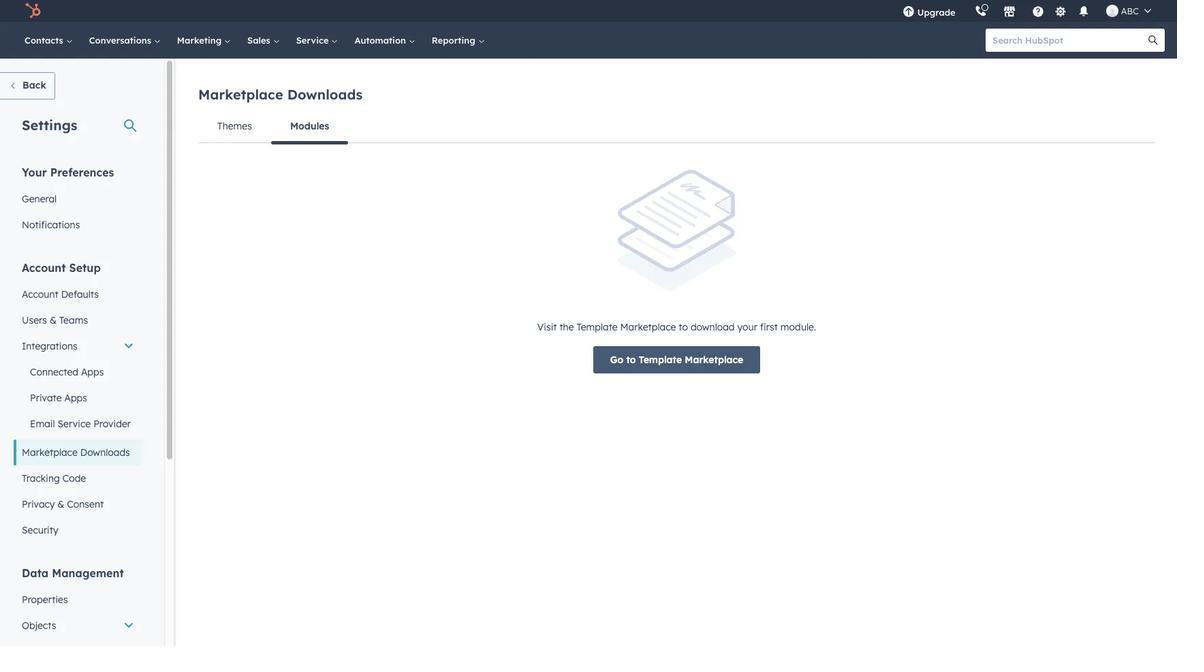 Task type: locate. For each thing, give the bounding box(es) containing it.
marketplace
[[198, 86, 283, 103], [621, 321, 676, 333], [685, 353, 744, 366], [22, 446, 78, 459]]

visit the template marketplace to download your first module.
[[538, 321, 817, 333]]

contacts
[[25, 35, 66, 46]]

account setup element
[[14, 260, 142, 543]]

connected
[[30, 366, 78, 378]]

1 vertical spatial apps
[[64, 392, 87, 404]]

objects
[[22, 620, 56, 632]]

0 vertical spatial downloads
[[287, 86, 363, 103]]

apps down integrations button
[[81, 366, 104, 378]]

1 horizontal spatial &
[[57, 498, 64, 511]]

search image
[[1149, 35, 1159, 45]]

marketplace inside account setup element
[[22, 446, 78, 459]]

email service provider
[[30, 418, 131, 430]]

management
[[52, 566, 124, 580]]

& right users on the left
[[50, 314, 57, 326]]

1 vertical spatial service
[[58, 418, 91, 430]]

connected apps
[[30, 366, 104, 378]]

0 horizontal spatial template
[[577, 321, 618, 333]]

privacy
[[22, 498, 55, 511]]

objects button
[[14, 613, 142, 639]]

tracking code
[[22, 472, 86, 485]]

hubspot link
[[16, 3, 51, 19]]

0 horizontal spatial downloads
[[80, 446, 130, 459]]

1 account from the top
[[22, 261, 66, 275]]

automation link
[[347, 22, 424, 59]]

notifications image
[[1078, 6, 1090, 18]]

& inside users & teams "link"
[[50, 314, 57, 326]]

to left download
[[679, 321, 688, 333]]

abc
[[1122, 5, 1140, 16]]

downloads up modules
[[287, 86, 363, 103]]

1 vertical spatial &
[[57, 498, 64, 511]]

account setup
[[22, 261, 101, 275]]

privacy & consent link
[[14, 491, 142, 517]]

to right go
[[627, 353, 636, 366]]

2 account from the top
[[22, 288, 58, 301]]

0 horizontal spatial to
[[627, 353, 636, 366]]

template down visit the template marketplace to download your first module.
[[639, 353, 682, 366]]

users
[[22, 314, 47, 326]]

1 vertical spatial marketplace downloads
[[22, 446, 130, 459]]

service link
[[288, 22, 347, 59]]

account up account defaults at top
[[22, 261, 66, 275]]

account
[[22, 261, 66, 275], [22, 288, 58, 301]]

to
[[679, 321, 688, 333], [627, 353, 636, 366]]

downloads inside account setup element
[[80, 446, 130, 459]]

0 vertical spatial template
[[577, 321, 618, 333]]

service down private apps link at the left bottom of the page
[[58, 418, 91, 430]]

template
[[577, 321, 618, 333], [639, 353, 682, 366]]

account up users on the left
[[22, 288, 58, 301]]

marketplace downloads link
[[14, 440, 142, 466]]

download
[[691, 321, 735, 333]]

teams
[[59, 314, 88, 326]]

downloads
[[287, 86, 363, 103], [80, 446, 130, 459]]

1 vertical spatial template
[[639, 353, 682, 366]]

marketplace downloads up code
[[22, 446, 130, 459]]

service
[[296, 35, 332, 46], [58, 418, 91, 430]]

1 horizontal spatial downloads
[[287, 86, 363, 103]]

integrations button
[[14, 333, 142, 359]]

0 horizontal spatial service
[[58, 418, 91, 430]]

service inside account setup element
[[58, 418, 91, 430]]

apps
[[81, 366, 104, 378], [64, 392, 87, 404]]

0 vertical spatial &
[[50, 314, 57, 326]]

marketplace up themes link
[[198, 86, 283, 103]]

general link
[[14, 186, 142, 212]]

private apps link
[[14, 385, 142, 411]]

security
[[22, 524, 58, 536]]

conversations link
[[81, 22, 169, 59]]

0 vertical spatial account
[[22, 261, 66, 275]]

notifications button
[[1073, 0, 1096, 22]]

marketplace downloads
[[198, 86, 363, 103], [22, 446, 130, 459]]

account inside account defaults link
[[22, 288, 58, 301]]

sales link
[[239, 22, 288, 59]]

general
[[22, 193, 57, 205]]

module.
[[781, 321, 817, 333]]

&
[[50, 314, 57, 326], [57, 498, 64, 511]]

service right the sales link
[[296, 35, 332, 46]]

data management
[[22, 566, 124, 580]]

1 horizontal spatial template
[[639, 353, 682, 366]]

account defaults link
[[14, 281, 142, 307]]

account defaults
[[22, 288, 99, 301]]

downloads down provider
[[80, 446, 130, 459]]

private apps
[[30, 392, 87, 404]]

email service provider link
[[14, 411, 142, 437]]

account for account setup
[[22, 261, 66, 275]]

notifications
[[22, 219, 80, 231]]

0 vertical spatial marketplace downloads
[[198, 86, 363, 103]]

go to template marketplace link
[[593, 346, 761, 373]]

1 vertical spatial account
[[22, 288, 58, 301]]

0 horizontal spatial marketplace downloads
[[22, 446, 130, 459]]

marketplaces image
[[1004, 6, 1016, 18]]

help image
[[1032, 6, 1045, 18]]

automation
[[355, 35, 409, 46]]

your preferences element
[[14, 165, 142, 238]]

alert containing visit the template marketplace to download your first module.
[[198, 170, 1156, 373]]

navigation
[[198, 110, 1156, 144]]

1 vertical spatial to
[[627, 353, 636, 366]]

marketplace up tracking code
[[22, 446, 78, 459]]

marketplaces button
[[996, 0, 1024, 22]]

reporting
[[432, 35, 478, 46]]

calling icon image
[[975, 5, 987, 18]]

marketplace down download
[[685, 353, 744, 366]]

provider
[[93, 418, 131, 430]]

0 vertical spatial apps
[[81, 366, 104, 378]]

defaults
[[61, 288, 99, 301]]

& right privacy
[[57, 498, 64, 511]]

brad klo image
[[1107, 5, 1119, 17]]

template for the
[[577, 321, 618, 333]]

apps down connected apps link
[[64, 392, 87, 404]]

alert
[[198, 170, 1156, 373]]

tracking
[[22, 472, 60, 485]]

1 vertical spatial downloads
[[80, 446, 130, 459]]

menu
[[893, 0, 1161, 22]]

upgrade image
[[903, 6, 915, 18]]

navigation containing themes
[[198, 110, 1156, 144]]

preferences
[[50, 166, 114, 179]]

& inside privacy & consent link
[[57, 498, 64, 511]]

Search HubSpot search field
[[986, 29, 1153, 52]]

email
[[30, 418, 55, 430]]

marketplace downloads up modules
[[198, 86, 363, 103]]

template right the
[[577, 321, 618, 333]]

apps for connected apps
[[81, 366, 104, 378]]

1 horizontal spatial to
[[679, 321, 688, 333]]

0 horizontal spatial &
[[50, 314, 57, 326]]

search button
[[1142, 29, 1166, 52]]

0 vertical spatial service
[[296, 35, 332, 46]]



Task type: vqa. For each thing, say whether or not it's contained in the screenshot.
Email Service Provider
yes



Task type: describe. For each thing, give the bounding box(es) containing it.
your
[[22, 166, 47, 179]]

modules link
[[271, 110, 348, 144]]

hubspot image
[[25, 3, 41, 19]]

users & teams link
[[14, 307, 142, 333]]

abc button
[[1099, 0, 1160, 22]]

apps for private apps
[[64, 392, 87, 404]]

notifications link
[[14, 212, 142, 238]]

themes
[[217, 120, 252, 132]]

0 vertical spatial to
[[679, 321, 688, 333]]

settings
[[22, 117, 77, 134]]

back
[[22, 79, 46, 91]]

settings image
[[1055, 6, 1068, 18]]

your
[[738, 321, 758, 333]]

upgrade
[[918, 7, 956, 18]]

code
[[62, 472, 86, 485]]

properties link
[[14, 587, 142, 613]]

your preferences
[[22, 166, 114, 179]]

marketplace up go to template marketplace link
[[621, 321, 676, 333]]

& for users
[[50, 314, 57, 326]]

marketing
[[177, 35, 224, 46]]

data management element
[[14, 566, 142, 646]]

users & teams
[[22, 314, 88, 326]]

marketplace downloads inside account setup element
[[22, 446, 130, 459]]

menu containing abc
[[893, 0, 1161, 22]]

privacy & consent
[[22, 498, 104, 511]]

conversations
[[89, 35, 154, 46]]

go
[[611, 353, 624, 366]]

connected apps link
[[14, 359, 142, 385]]

1 horizontal spatial marketplace downloads
[[198, 86, 363, 103]]

help button
[[1027, 0, 1050, 22]]

setup
[[69, 261, 101, 275]]

security link
[[14, 517, 142, 543]]

marketing link
[[169, 22, 239, 59]]

themes link
[[198, 110, 271, 142]]

modules
[[290, 120, 329, 132]]

data
[[22, 566, 49, 580]]

calling icon button
[[970, 2, 993, 20]]

contacts link
[[16, 22, 81, 59]]

the
[[560, 321, 574, 333]]

sales
[[247, 35, 273, 46]]

template for to
[[639, 353, 682, 366]]

first
[[761, 321, 778, 333]]

integrations
[[22, 340, 77, 352]]

& for privacy
[[57, 498, 64, 511]]

properties
[[22, 594, 68, 606]]

reporting link
[[424, 22, 493, 59]]

back link
[[0, 72, 55, 100]]

settings link
[[1053, 4, 1070, 18]]

account for account defaults
[[22, 288, 58, 301]]

tracking code link
[[14, 466, 142, 491]]

visit
[[538, 321, 557, 333]]

1 horizontal spatial service
[[296, 35, 332, 46]]

consent
[[67, 498, 104, 511]]

go to template marketplace
[[611, 353, 744, 366]]

private
[[30, 392, 62, 404]]



